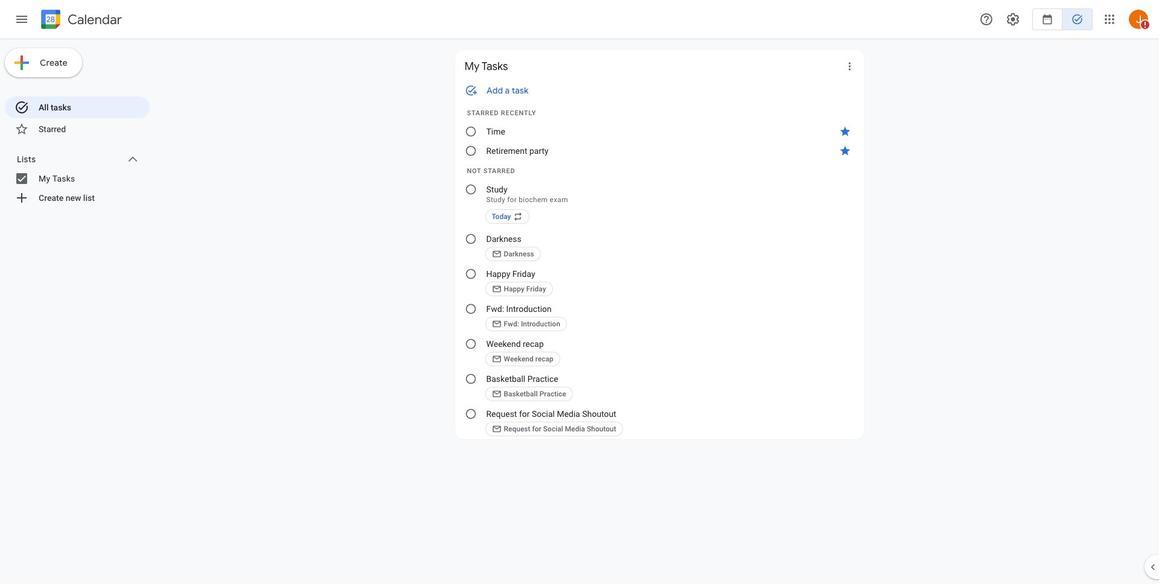 Task type: describe. For each thing, give the bounding box(es) containing it.
support menu image
[[979, 12, 994, 27]]

tasks sidebar image
[[14, 12, 29, 27]]



Task type: locate. For each thing, give the bounding box(es) containing it.
calendar element
[[39, 7, 122, 34]]

heading
[[65, 12, 122, 27]]

settings menu image
[[1006, 12, 1020, 27]]

heading inside calendar element
[[65, 12, 122, 27]]



Task type: vqa. For each thing, say whether or not it's contained in the screenshot.
TASKS SIDEBAR image
yes



